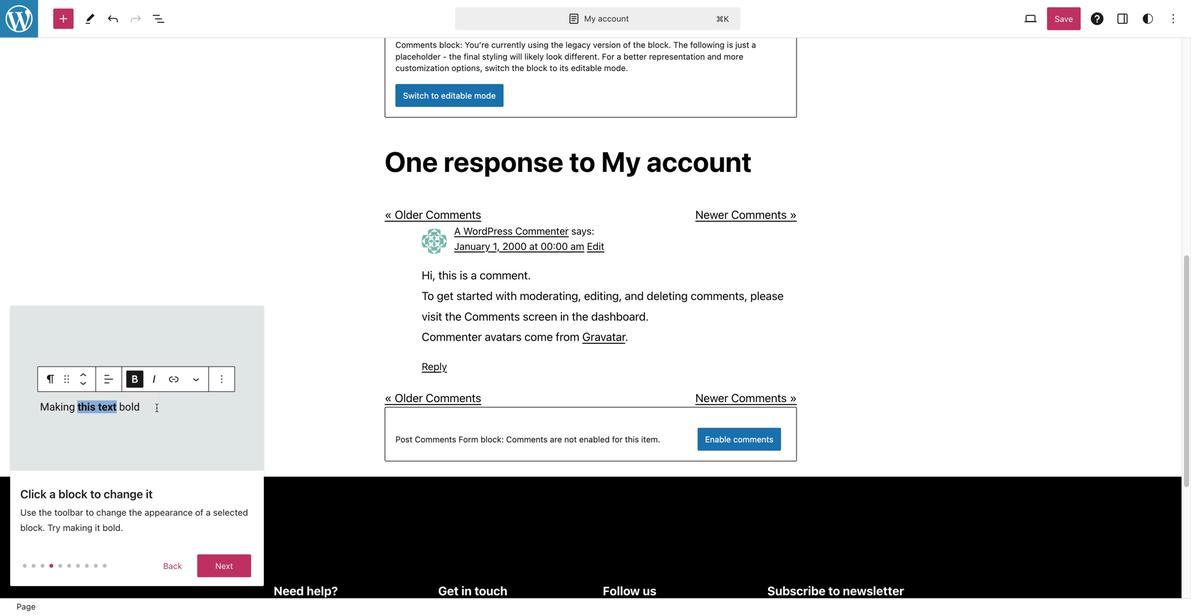 Task type: vqa. For each thing, say whether or not it's contained in the screenshot.
First to the left
no



Task type: locate. For each thing, give the bounding box(es) containing it.
0 horizontal spatial a
[[49, 487, 56, 501]]

0 horizontal spatial the
[[39, 507, 52, 518]]

settings image
[[1116, 11, 1131, 26]]

to down click a block to change it
[[86, 507, 94, 518]]

save button
[[1048, 7, 1081, 30]]

editor top bar region
[[0, 0, 1192, 38]]

to inside the use the toolbar to change the appearance of a selected block. try making it bold.
[[86, 507, 94, 518]]

change up the use the toolbar to change the appearance of a selected block. try making it bold.
[[104, 487, 143, 501]]

my account
[[585, 14, 629, 23]]

change up 'bold.'
[[96, 507, 127, 518]]

of
[[195, 507, 204, 518]]

pagination control element
[[20, 555, 254, 577]]

a
[[49, 487, 56, 501], [206, 507, 211, 518]]

bold.
[[103, 523, 123, 533]]

use the toolbar to change the appearance of a selected block. try making it bold.
[[20, 507, 248, 533]]

to for block
[[90, 487, 101, 501]]

1 horizontal spatial it
[[146, 487, 153, 501]]

0 vertical spatial it
[[146, 487, 153, 501]]

use
[[20, 507, 36, 518]]

1 horizontal spatial a
[[206, 507, 211, 518]]

page
[[16, 602, 36, 611]]

1 horizontal spatial the
[[129, 507, 142, 518]]

to
[[90, 487, 101, 501], [86, 507, 94, 518]]

to right block
[[90, 487, 101, 501]]

change
[[104, 487, 143, 501], [96, 507, 127, 518]]

edit
[[182, 571, 197, 580]]

0 horizontal spatial it
[[95, 523, 100, 533]]

1 vertical spatial change
[[96, 507, 127, 518]]

the right the use
[[39, 507, 52, 518]]

0 vertical spatial change
[[104, 487, 143, 501]]

change inside the use the toolbar to change the appearance of a selected block. try making it bold.
[[96, 507, 127, 518]]

a right click
[[49, 487, 56, 501]]

toggle block inserter image
[[56, 11, 71, 26]]

it
[[146, 487, 153, 501], [95, 523, 100, 533]]

a right of
[[206, 507, 211, 518]]

the
[[39, 507, 52, 518], [129, 507, 142, 518]]

click
[[20, 487, 47, 501]]

undo image
[[105, 11, 121, 26]]

it up appearance
[[146, 487, 153, 501]]

⌘k
[[717, 14, 730, 23]]

block.
[[20, 523, 45, 533]]

1 vertical spatial to
[[86, 507, 94, 518]]

1 vertical spatial a
[[206, 507, 211, 518]]

edit template button
[[10, 562, 246, 589], [182, 570, 233, 581]]

1 vertical spatial it
[[95, 523, 100, 533]]

block
[[58, 487, 88, 501]]

account
[[598, 14, 629, 23]]

change for it
[[104, 487, 143, 501]]

to for toolbar
[[86, 507, 94, 518]]

0 vertical spatial to
[[90, 487, 101, 501]]

my
[[585, 14, 596, 23]]

the left appearance
[[129, 507, 142, 518]]

it left 'bold.'
[[95, 523, 100, 533]]



Task type: describe. For each thing, give the bounding box(es) containing it.
0 vertical spatial a
[[49, 487, 56, 501]]

it inside the use the toolbar to change the appearance of a selected block. try making it bold.
[[95, 523, 100, 533]]

2 the from the left
[[129, 507, 142, 518]]

toolbar
[[54, 507, 83, 518]]

try
[[48, 523, 60, 533]]

options image
[[1166, 11, 1182, 26]]

a inside the use the toolbar to change the appearance of a selected block. try making it bold.
[[206, 507, 211, 518]]

change for the
[[96, 507, 127, 518]]

styles image
[[1141, 11, 1156, 26]]

view image
[[1024, 11, 1039, 26]]

making
[[63, 523, 93, 533]]

back button
[[156, 555, 190, 577]]

tour media image
[[10, 306, 264, 471]]

appearance
[[145, 507, 193, 518]]

click a block to change it
[[20, 487, 153, 501]]

next
[[215, 561, 233, 571]]

tools image
[[82, 11, 98, 26]]

list view image
[[151, 11, 166, 26]]

selected
[[213, 507, 248, 518]]

template
[[199, 571, 233, 580]]

help image
[[1090, 11, 1105, 26]]

edit template
[[182, 571, 233, 580]]

site icon image
[[0, 0, 39, 39]]

back
[[163, 561, 182, 571]]

1 the from the left
[[39, 507, 52, 518]]

redo image
[[128, 11, 143, 26]]

save
[[1055, 14, 1074, 23]]

next button
[[197, 555, 251, 577]]



